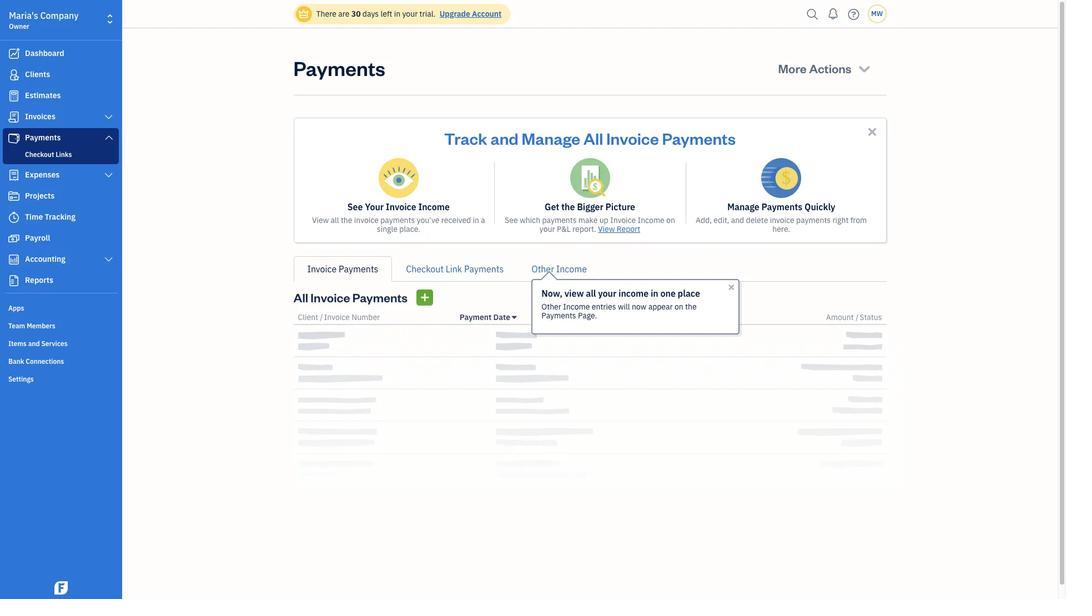 Task type: locate. For each thing, give the bounding box(es) containing it.
chevron large down image inside accounting link
[[104, 255, 114, 264]]

2 horizontal spatial and
[[731, 215, 744, 225]]

0 horizontal spatial invoice
[[354, 215, 379, 225]]

2 chevron large down image from the top
[[104, 171, 114, 180]]

the inside now, view all your income in one place other income entries will now appear on the payments page.
[[685, 302, 697, 312]]

2 chevron large down image from the top
[[104, 255, 114, 264]]

2 vertical spatial in
[[651, 288, 658, 299]]

quickly
[[805, 202, 835, 213]]

all invoice payments
[[293, 290, 408, 305]]

the left single on the top of the page
[[341, 215, 352, 225]]

invoices
[[25, 112, 55, 122]]

and for services
[[28, 340, 40, 348]]

3 payments from the left
[[796, 215, 831, 225]]

0 vertical spatial other
[[532, 264, 554, 275]]

income right up
[[638, 215, 665, 225]]

0 horizontal spatial and
[[28, 340, 40, 348]]

invoice inside 'see your invoice income view all the invoice payments you've received in a single place.'
[[354, 215, 379, 225]]

project image
[[7, 191, 21, 202]]

in inside 'see your invoice income view all the invoice payments you've received in a single place.'
[[473, 215, 479, 225]]

money image
[[7, 233, 21, 244]]

see inside 'see your invoice income view all the invoice payments you've received in a single place.'
[[347, 202, 363, 213]]

1 horizontal spatial see
[[505, 215, 518, 225]]

0 vertical spatial the
[[561, 202, 575, 213]]

view
[[565, 288, 584, 299]]

1 horizontal spatial invoice
[[770, 215, 795, 225]]

chevron large down image up checkout links link
[[104, 133, 114, 142]]

the down place
[[685, 302, 697, 312]]

view up invoice payments
[[312, 215, 329, 225]]

payments inside invoice payments link
[[339, 264, 378, 275]]

time tracking link
[[3, 208, 119, 228]]

chevron large down image down estimates link
[[104, 113, 114, 122]]

1 horizontal spatial payments
[[542, 215, 577, 225]]

1 invoice from the left
[[354, 215, 379, 225]]

accounting
[[25, 254, 66, 264]]

1 horizontal spatial checkout
[[406, 264, 444, 275]]

3 / from the left
[[856, 313, 859, 323]]

0 vertical spatial your
[[402, 9, 418, 19]]

invoice for your
[[354, 215, 379, 225]]

upgrade account link
[[437, 9, 502, 19]]

chevron large down image for accounting
[[104, 255, 114, 264]]

invoice inside 'see your invoice income view all the invoice payments you've received in a single place.'
[[386, 202, 416, 213]]

see
[[347, 202, 363, 213], [505, 215, 518, 225]]

link
[[446, 264, 462, 275]]

0 horizontal spatial in
[[394, 9, 400, 19]]

0 horizontal spatial all
[[331, 215, 339, 225]]

chevron large down image
[[104, 113, 114, 122], [104, 171, 114, 180]]

received
[[441, 215, 471, 225]]

invoice inside manage payments quickly add, edit, and delete invoice payments right from here.
[[770, 215, 795, 225]]

manage payments quickly image
[[761, 158, 801, 198]]

place
[[678, 288, 700, 299]]

see your invoice income image
[[379, 158, 419, 198]]

manage payments quickly add, edit, and delete invoice payments right from here.
[[696, 202, 867, 234]]

invoice
[[606, 128, 659, 149], [386, 202, 416, 213], [610, 215, 636, 225], [307, 264, 337, 275], [311, 290, 350, 305], [324, 313, 350, 323]]

chevron large down image inside "invoices" link
[[104, 113, 114, 122]]

1 vertical spatial and
[[731, 215, 744, 225]]

members
[[27, 322, 55, 330]]

see left which
[[505, 215, 518, 225]]

1 vertical spatial all
[[293, 290, 308, 305]]

the right get
[[561, 202, 575, 213]]

p&l
[[557, 224, 571, 234]]

income up type
[[563, 302, 590, 312]]

income inside see which payments make up invoice income on your p&l report.
[[638, 215, 665, 225]]

income inside 'see your invoice income view all the invoice payments you've received in a single place.'
[[418, 202, 450, 213]]

account
[[472, 9, 502, 19]]

1 vertical spatial chevron large down image
[[104, 255, 114, 264]]

1 vertical spatial your
[[540, 224, 555, 234]]

2 vertical spatial the
[[685, 302, 697, 312]]

your up entries
[[598, 288, 617, 299]]

all up get the bigger picture
[[584, 128, 603, 149]]

will
[[618, 302, 630, 312]]

1 payments from the left
[[380, 215, 415, 225]]

all up invoice payments link
[[331, 215, 339, 225]]

payments
[[293, 55, 385, 81], [662, 128, 736, 149], [25, 133, 61, 143], [762, 202, 803, 213], [339, 264, 378, 275], [464, 264, 504, 275], [352, 290, 408, 305], [542, 311, 576, 321]]

invoice down your
[[354, 215, 379, 225]]

other up now,
[[532, 264, 554, 275]]

1 horizontal spatial manage
[[727, 202, 760, 213]]

manage inside manage payments quickly add, edit, and delete invoice payments right from here.
[[727, 202, 760, 213]]

amount
[[826, 313, 854, 323]]

payments down your
[[380, 215, 415, 225]]

1 horizontal spatial your
[[540, 224, 555, 234]]

main element
[[0, 0, 150, 600]]

caretdown image
[[512, 313, 517, 322]]

all right view
[[586, 288, 596, 299]]

1 vertical spatial checkout
[[406, 264, 444, 275]]

add,
[[696, 215, 712, 225]]

on down place
[[675, 302, 683, 312]]

on left 'add,'
[[666, 215, 675, 225]]

2 invoice from the left
[[770, 215, 795, 225]]

income up view
[[556, 264, 587, 275]]

1 vertical spatial other
[[542, 302, 561, 312]]

0 horizontal spatial payments
[[380, 215, 415, 225]]

income
[[418, 202, 450, 213], [638, 215, 665, 225], [556, 264, 587, 275], [563, 302, 590, 312]]

invoice
[[354, 215, 379, 225], [770, 215, 795, 225]]

view right make
[[598, 224, 615, 234]]

chevron large down image inside payments link
[[104, 133, 114, 142]]

report
[[617, 224, 640, 234]]

more actions
[[778, 61, 852, 76]]

income
[[619, 288, 649, 299]]

/ right type button
[[586, 313, 589, 323]]

in right left
[[394, 9, 400, 19]]

payment date
[[460, 313, 510, 323]]

2 horizontal spatial the
[[685, 302, 697, 312]]

expenses
[[25, 170, 60, 180]]

payments inside manage payments quickly add, edit, and delete invoice payments right from here.
[[796, 215, 831, 225]]

one
[[661, 288, 676, 299]]

1 vertical spatial chevron large down image
[[104, 171, 114, 180]]

items
[[8, 340, 27, 348]]

other inside now, view all your income in one place other income entries will now appear on the payments page.
[[542, 302, 561, 312]]

a
[[481, 215, 485, 225]]

services
[[41, 340, 68, 348]]

on inside see which payments make up invoice income on your p&l report.
[[666, 215, 675, 225]]

0 horizontal spatial manage
[[522, 128, 580, 149]]

checkout link payments link
[[392, 257, 518, 282]]

0 horizontal spatial checkout
[[25, 150, 54, 159]]

2 horizontal spatial your
[[598, 288, 617, 299]]

chevron large down image down checkout links link
[[104, 171, 114, 180]]

0 vertical spatial and
[[491, 128, 519, 149]]

see left your
[[347, 202, 363, 213]]

2 vertical spatial and
[[28, 340, 40, 348]]

and right items
[[28, 340, 40, 348]]

0 horizontal spatial the
[[341, 215, 352, 225]]

and right edit, at top right
[[731, 215, 744, 225]]

0 vertical spatial all
[[584, 128, 603, 149]]

internal
[[590, 313, 618, 323]]

payments inside checkout link payments link
[[464, 264, 504, 275]]

checkout up expenses
[[25, 150, 54, 159]]

other down now,
[[542, 302, 561, 312]]

there
[[316, 9, 336, 19]]

up
[[600, 215, 608, 225]]

/ right client
[[320, 313, 323, 323]]

1 chevron large down image from the top
[[104, 133, 114, 142]]

0 vertical spatial see
[[347, 202, 363, 213]]

0 vertical spatial chevron large down image
[[104, 133, 114, 142]]

now
[[632, 302, 647, 312]]

apps link
[[3, 300, 119, 317]]

2 vertical spatial your
[[598, 288, 617, 299]]

2 horizontal spatial payments
[[796, 215, 831, 225]]

bank
[[8, 358, 24, 366]]

get the bigger picture image
[[570, 158, 610, 198]]

your
[[365, 202, 384, 213]]

/ for internal
[[586, 313, 589, 323]]

income up you've
[[418, 202, 450, 213]]

1 horizontal spatial in
[[473, 215, 479, 225]]

track
[[444, 128, 487, 149]]

clients
[[25, 69, 50, 79]]

2 / from the left
[[586, 313, 589, 323]]

payments inside 'see your invoice income view all the invoice payments you've received in a single place.'
[[380, 215, 415, 225]]

0 horizontal spatial view
[[312, 215, 329, 225]]

invoice for payments
[[770, 215, 795, 225]]

and inside main "element"
[[28, 340, 40, 348]]

client / invoice number
[[298, 313, 380, 323]]

1 horizontal spatial the
[[561, 202, 575, 213]]

go to help image
[[845, 6, 863, 22]]

close image
[[727, 283, 736, 292]]

mw button
[[868, 4, 887, 23]]

30
[[351, 9, 361, 19]]

0 horizontal spatial /
[[320, 313, 323, 323]]

view inside 'see your invoice income view all the invoice payments you've received in a single place.'
[[312, 215, 329, 225]]

2 horizontal spatial /
[[856, 313, 859, 323]]

1 vertical spatial in
[[473, 215, 479, 225]]

your left p&l
[[540, 224, 555, 234]]

checkout up 'add a new payment' icon
[[406, 264, 444, 275]]

1 horizontal spatial all
[[586, 288, 596, 299]]

you've
[[417, 215, 439, 225]]

payments inside manage payments quickly add, edit, and delete invoice payments right from here.
[[762, 202, 803, 213]]

time tracking
[[25, 212, 76, 222]]

date
[[493, 313, 510, 323]]

view
[[312, 215, 329, 225], [598, 224, 615, 234]]

in inside now, view all your income in one place other income entries will now appear on the payments page.
[[651, 288, 658, 299]]

/
[[320, 313, 323, 323], [586, 313, 589, 323], [856, 313, 859, 323]]

add a new payment image
[[420, 291, 430, 305]]

chevrondown image
[[857, 61, 872, 76]]

2 horizontal spatial in
[[651, 288, 658, 299]]

on
[[666, 215, 675, 225], [675, 302, 683, 312]]

0 horizontal spatial see
[[347, 202, 363, 213]]

in
[[394, 9, 400, 19], [473, 215, 479, 225], [651, 288, 658, 299]]

0 vertical spatial manage
[[522, 128, 580, 149]]

and right track
[[491, 128, 519, 149]]

1 horizontal spatial and
[[491, 128, 519, 149]]

1 vertical spatial all
[[586, 288, 596, 299]]

timer image
[[7, 212, 21, 223]]

invoices link
[[3, 107, 119, 127]]

client
[[298, 313, 318, 323]]

all up client
[[293, 290, 308, 305]]

payments down get
[[542, 215, 577, 225]]

checkout inside main "element"
[[25, 150, 54, 159]]

payments down quickly
[[796, 215, 831, 225]]

chevron large down image up reports link
[[104, 255, 114, 264]]

all inside 'see your invoice income view all the invoice payments you've received in a single place.'
[[331, 215, 339, 225]]

payments
[[380, 215, 415, 225], [542, 215, 577, 225], [796, 215, 831, 225]]

/ left status
[[856, 313, 859, 323]]

in left "a"
[[473, 215, 479, 225]]

see inside see which payments make up invoice income on your p&l report.
[[505, 215, 518, 225]]

1 horizontal spatial /
[[586, 313, 589, 323]]

1 vertical spatial see
[[505, 215, 518, 225]]

1 vertical spatial on
[[675, 302, 683, 312]]

manage
[[522, 128, 580, 149], [727, 202, 760, 213]]

get
[[545, 202, 559, 213]]

chevron large down image
[[104, 133, 114, 142], [104, 255, 114, 264]]

0 vertical spatial chevron large down image
[[104, 113, 114, 122]]

0 vertical spatial checkout
[[25, 150, 54, 159]]

type
[[567, 313, 584, 323]]

all
[[584, 128, 603, 149], [293, 290, 308, 305]]

1 chevron large down image from the top
[[104, 113, 114, 122]]

see for your
[[347, 202, 363, 213]]

2 payments from the left
[[542, 215, 577, 225]]

1 / from the left
[[320, 313, 323, 323]]

in left one
[[651, 288, 658, 299]]

1 vertical spatial the
[[341, 215, 352, 225]]

0 vertical spatial on
[[666, 215, 675, 225]]

0 vertical spatial in
[[394, 9, 400, 19]]

1 vertical spatial manage
[[727, 202, 760, 213]]

0 vertical spatial all
[[331, 215, 339, 225]]

invoice right delete
[[770, 215, 795, 225]]

your left trial.
[[402, 9, 418, 19]]



Task type: describe. For each thing, give the bounding box(es) containing it.
items and services link
[[3, 335, 119, 352]]

right
[[833, 215, 849, 225]]

time
[[25, 212, 43, 222]]

estimate image
[[7, 91, 21, 102]]

chart image
[[7, 254, 21, 265]]

estimates
[[25, 91, 61, 101]]

edit,
[[714, 215, 729, 225]]

here.
[[773, 224, 790, 234]]

dashboard link
[[3, 44, 119, 64]]

crown image
[[298, 8, 310, 20]]

team members link
[[3, 318, 119, 334]]

links
[[56, 150, 72, 159]]

other income
[[532, 264, 587, 275]]

/ for status
[[856, 313, 859, 323]]

apps
[[8, 304, 24, 313]]

appear
[[648, 302, 673, 312]]

projects link
[[3, 187, 119, 207]]

payment image
[[7, 133, 21, 144]]

report image
[[7, 275, 21, 287]]

place.
[[399, 224, 420, 234]]

notes
[[620, 313, 641, 323]]

company
[[40, 10, 79, 21]]

amount button
[[826, 313, 854, 323]]

maria's
[[9, 10, 38, 21]]

picture
[[606, 202, 635, 213]]

type / internal notes
[[567, 313, 641, 323]]

expense image
[[7, 170, 21, 181]]

and inside manage payments quickly add, edit, and delete invoice payments right from here.
[[731, 215, 744, 225]]

payments inside see which payments make up invoice income on your p&l report.
[[542, 215, 577, 225]]

trial.
[[420, 9, 436, 19]]

payments for income
[[380, 215, 415, 225]]

accounting link
[[3, 250, 119, 270]]

in for there
[[394, 9, 400, 19]]

other inside other income link
[[532, 264, 554, 275]]

invoice inside see which payments make up invoice income on your p&l report.
[[610, 215, 636, 225]]

make
[[579, 215, 598, 225]]

close image
[[866, 125, 879, 138]]

bank connections
[[8, 358, 64, 366]]

single
[[377, 224, 398, 234]]

now,
[[542, 288, 563, 299]]

clients link
[[3, 65, 119, 85]]

all inside now, view all your income in one place other income entries will now appear on the payments page.
[[586, 288, 596, 299]]

bigger
[[577, 202, 604, 213]]

in for now,
[[651, 288, 658, 299]]

number
[[352, 313, 380, 323]]

client image
[[7, 69, 21, 81]]

payments for add,
[[796, 215, 831, 225]]

more actions button
[[768, 55, 882, 82]]

connections
[[26, 358, 64, 366]]

payments link
[[3, 128, 119, 148]]

payment
[[460, 313, 492, 323]]

your inside see which payments make up invoice income on your p&l report.
[[540, 224, 555, 234]]

0 horizontal spatial your
[[402, 9, 418, 19]]

expenses link
[[3, 165, 119, 185]]

track and manage all invoice payments
[[444, 128, 736, 149]]

dashboard
[[25, 48, 64, 58]]

the inside 'see your invoice income view all the invoice payments you've received in a single place.'
[[341, 215, 352, 225]]

payroll link
[[3, 229, 119, 249]]

search image
[[804, 6, 822, 22]]

dashboard image
[[7, 48, 21, 59]]

are
[[338, 9, 350, 19]]

view report
[[598, 224, 640, 234]]

other income link
[[518, 257, 601, 282]]

get the bigger picture
[[545, 202, 635, 213]]

maria's company owner
[[9, 10, 79, 31]]

your inside now, view all your income in one place other income entries will now appear on the payments page.
[[598, 288, 617, 299]]

entries
[[592, 302, 616, 312]]

which
[[520, 215, 540, 225]]

on inside now, view all your income in one place other income entries will now appear on the payments page.
[[675, 302, 683, 312]]

owner
[[9, 22, 29, 31]]

1 horizontal spatial view
[[598, 224, 615, 234]]

upgrade
[[440, 9, 470, 19]]

mw
[[871, 9, 883, 18]]

checkout link payments
[[406, 264, 504, 275]]

amount / status
[[826, 313, 882, 323]]

invoice image
[[7, 112, 21, 123]]

payroll
[[25, 233, 50, 243]]

and for manage
[[491, 128, 519, 149]]

report.
[[573, 224, 596, 234]]

estimates link
[[3, 86, 119, 106]]

bank connections link
[[3, 353, 119, 370]]

freshbooks image
[[52, 582, 70, 595]]

see your invoice income view all the invoice payments you've received in a single place.
[[312, 202, 485, 234]]

see for which
[[505, 215, 518, 225]]

checkout for checkout links
[[25, 150, 54, 159]]

settings
[[8, 375, 34, 384]]

items and services
[[8, 340, 68, 348]]

projects
[[25, 191, 55, 201]]

more
[[778, 61, 807, 76]]

type button
[[567, 313, 584, 323]]

1 horizontal spatial all
[[584, 128, 603, 149]]

payment date button
[[460, 313, 517, 323]]

checkout for checkout link payments
[[406, 264, 444, 275]]

delete
[[746, 215, 768, 225]]

page.
[[578, 311, 597, 321]]

left
[[381, 9, 392, 19]]

invoice payments link
[[293, 257, 392, 282]]

chevron large down image for expenses
[[104, 171, 114, 180]]

0 horizontal spatial all
[[293, 290, 308, 305]]

team members
[[8, 322, 55, 330]]

checkout links link
[[5, 148, 117, 162]]

actions
[[809, 61, 852, 76]]

checkout links
[[25, 150, 72, 159]]

notifications image
[[824, 3, 842, 25]]

reports
[[25, 275, 53, 285]]

chevron large down image for invoices
[[104, 113, 114, 122]]

chevron large down image for payments
[[104, 133, 114, 142]]

payments inside now, view all your income in one place other income entries will now appear on the payments page.
[[542, 311, 576, 321]]

from
[[851, 215, 867, 225]]

/ for invoice
[[320, 313, 323, 323]]

see which payments make up invoice income on your p&l report.
[[505, 215, 675, 234]]

payments inside payments link
[[25, 133, 61, 143]]

income inside now, view all your income in one place other income entries will now appear on the payments page.
[[563, 302, 590, 312]]

there are 30 days left in your trial. upgrade account
[[316, 9, 502, 19]]

days
[[363, 9, 379, 19]]

settings link
[[3, 371, 119, 388]]



Task type: vqa. For each thing, say whether or not it's contained in the screenshot.
'Release'
no



